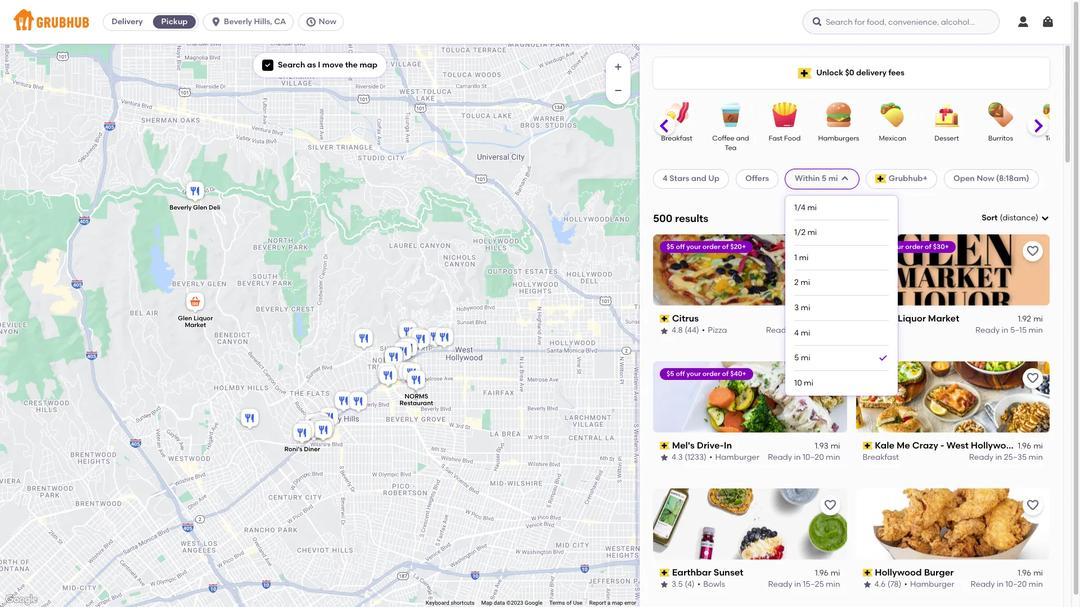 Task type: describe. For each thing, give the bounding box(es) containing it.
save this restaurant image for kale me crazy - west hollywood
[[1026, 372, 1040, 385]]

4.6 (78)
[[875, 580, 902, 590]]

citrus logo image
[[653, 235, 847, 306]]

• bowls
[[698, 580, 725, 590]]

1.96 for earthbar sunset
[[815, 569, 829, 578]]

$5 for citrus
[[667, 243, 674, 251]]

1.93
[[815, 442, 829, 451]]

500 results
[[653, 212, 709, 225]]

report a map error
[[589, 600, 636, 607]]

joey's cafe image
[[424, 326, 447, 351]]

order for glen liquor market
[[906, 243, 924, 251]]

save this restaurant image for hollywood burger
[[1026, 499, 1040, 512]]

sort
[[982, 213, 998, 223]]

main navigation navigation
[[0, 0, 1072, 44]]

glen inside glen liquor market
[[178, 315, 192, 322]]

burger
[[924, 568, 954, 578]]

1.35 mi
[[815, 315, 840, 324]]

within
[[795, 174, 820, 184]]

kale me crazy - west hollywood  logo image
[[856, 362, 1050, 433]]

in
[[724, 440, 732, 451]]

hills,
[[254, 17, 272, 26]]

comoncy - beverly hills image
[[309, 416, 332, 441]]

3.5 (4)
[[672, 580, 695, 590]]

pickup button
[[151, 13, 198, 31]]

search as i move the map
[[278, 60, 378, 70]]

1.92 mi
[[1018, 315, 1043, 324]]

• for hollywood burger
[[905, 580, 908, 590]]

report a map error link
[[589, 600, 636, 607]]

min for sunset
[[826, 580, 840, 590]]

1/2
[[795, 228, 806, 238]]

4 for 4 stars and up
[[663, 174, 668, 184]]

roni's
[[284, 446, 302, 454]]

order for citrus
[[703, 243, 721, 251]]

of for mel's drive-in
[[722, 370, 729, 378]]

1.96 mi for kale me crazy - west hollywood
[[1018, 442, 1043, 451]]

ca
[[274, 17, 286, 26]]

4.6
[[875, 580, 886, 590]]

plus icon image
[[613, 61, 624, 73]]

10 mi
[[795, 379, 814, 388]]

burritos image
[[981, 102, 1021, 127]]

grubhub plus flag logo image for unlock $0 delivery fees
[[799, 68, 812, 78]]

5–15
[[1011, 326, 1027, 336]]

mexican
[[879, 134, 907, 142]]

distance
[[1003, 213, 1036, 223]]

(44)
[[685, 326, 699, 336]]

i
[[318, 60, 320, 70]]

fees
[[889, 68, 905, 78]]

the nosh of beverly hills image
[[302, 412, 325, 437]]

ready for sunset
[[768, 580, 793, 590]]

save this restaurant button for hollywood burger
[[1023, 496, 1043, 516]]

beverly for beverly glen deli
[[169, 204, 191, 212]]

alana's coffee roasters image
[[375, 362, 398, 387]]

earthbar sunset logo image
[[653, 489, 847, 560]]

1 horizontal spatial glen
[[193, 204, 207, 212]]

(78)
[[888, 580, 902, 590]]

now button
[[298, 13, 348, 31]]

dessert
[[935, 134, 959, 142]]

sunset
[[714, 568, 744, 578]]

1 horizontal spatial hollywood
[[971, 440, 1018, 451]]

crazy
[[913, 440, 939, 451]]

terms of use link
[[549, 600, 583, 607]]

keyboard shortcuts button
[[426, 600, 475, 608]]

check icon image
[[878, 353, 889, 364]]

of left use
[[567, 600, 572, 607]]

dany's food trucks, inc. image
[[238, 407, 261, 432]]

hamburger for drive-
[[716, 453, 760, 463]]

25–35
[[1004, 453, 1027, 463]]

drive-
[[697, 440, 724, 451]]

save this restaurant button for earthbar sunset
[[820, 496, 840, 516]]

1/2 mi
[[795, 228, 817, 238]]

$30+
[[933, 243, 949, 251]]

da carla caffe image
[[294, 419, 317, 444]]

4 for 4 mi
[[795, 328, 799, 338]]

report
[[589, 600, 606, 607]]

off for mel's drive-in
[[676, 370, 685, 378]]

$5 for mel's drive-in
[[667, 370, 674, 378]]

energy life cafe image
[[302, 419, 325, 444]]

keyboard
[[426, 600, 449, 607]]

norms
[[404, 393, 428, 401]]

mi inside option
[[801, 354, 811, 363]]

star icon image for hollywood burger
[[863, 581, 872, 590]]

terms
[[549, 600, 565, 607]]

fast food image
[[765, 102, 805, 127]]

min for burger
[[1029, 580, 1043, 590]]

stars
[[670, 174, 690, 184]]

1 horizontal spatial glen liquor market
[[875, 313, 960, 324]]

(8:18am)
[[996, 174, 1030, 184]]

shortcuts
[[451, 600, 475, 607]]

offers
[[746, 174, 769, 184]]

glen liquor market inside the map region
[[178, 315, 213, 329]]

subscription pass image for glen liquor market
[[863, 315, 873, 323]]

tacos image
[[1035, 102, 1075, 127]]

as
[[307, 60, 316, 70]]

beverly hills, ca button
[[203, 13, 298, 31]]

star icon image for earthbar sunset
[[660, 581, 669, 590]]

kale
[[875, 440, 895, 451]]

svg image inside field
[[1041, 214, 1050, 223]]

glen liquor market logo image
[[856, 235, 1050, 306]]

star icon image for citrus
[[660, 327, 669, 336]]

10–20 for mel's drive-in
[[803, 453, 824, 463]]

norms restaurant
[[399, 393, 433, 407]]

up
[[709, 174, 720, 184]]

3.5
[[672, 580, 683, 590]]

Search for food, convenience, alcohol... search field
[[803, 10, 1000, 34]]

use
[[573, 600, 583, 607]]

tasty donuts and cafe image
[[433, 326, 456, 351]]

1.96 mi for earthbar sunset
[[815, 569, 840, 578]]

restaurant
[[399, 400, 433, 407]]

bowls
[[704, 580, 725, 590]]

)
[[1036, 213, 1039, 223]]

ready for burger
[[971, 580, 995, 590]]

breakfast image
[[657, 102, 697, 127]]

off for glen liquor market
[[879, 243, 888, 251]]

none field containing sort
[[982, 213, 1050, 224]]

4 mi
[[795, 328, 811, 338]]

delivery
[[856, 68, 887, 78]]

10–20 for hollywood burger
[[1006, 580, 1027, 590]]

2 horizontal spatial glen
[[875, 313, 896, 324]]

1.35
[[815, 315, 829, 324]]

1/4
[[795, 203, 806, 212]]

the farm of beverly hills image
[[318, 406, 340, 431]]

1.92
[[1018, 315, 1032, 324]]

diner
[[304, 446, 320, 454]]

15–25
[[803, 580, 824, 590]]

0 horizontal spatial and
[[691, 174, 707, 184]]

roni's diner
[[284, 446, 320, 454]]

zinc cafe & market image
[[392, 361, 415, 385]]

ihop image
[[409, 328, 432, 353]]

keyboard shortcuts
[[426, 600, 475, 607]]

google
[[525, 600, 543, 607]]

• for citrus
[[702, 326, 705, 336]]

norms restaurant image
[[405, 369, 427, 394]]

©2023
[[506, 600, 524, 607]]

1.96 for kale me crazy - west hollywood
[[1018, 442, 1032, 451]]

earthbar
[[672, 568, 712, 578]]

beverly hills, ca
[[224, 17, 286, 26]]

in for burger
[[997, 580, 1004, 590]]

$5 off your order of $40+
[[667, 370, 747, 378]]

open
[[954, 174, 975, 184]]

kale me crazy - west hollywood image
[[382, 346, 405, 370]]

subscription pass image for hollywood burger
[[863, 569, 873, 577]]

2 mi
[[795, 278, 810, 288]]

fast
[[769, 134, 783, 142]]

mel's drive-in image
[[396, 319, 418, 344]]

4.8
[[672, 326, 683, 336]]

urth caffe melrose image
[[396, 361, 419, 385]]

deli
[[209, 204, 220, 212]]

1 horizontal spatial market
[[928, 313, 960, 324]]



Task type: vqa. For each thing, say whether or not it's contained in the screenshot.
"•" for Mel's Drive-In
yes



Task type: locate. For each thing, give the bounding box(es) containing it.
hamburger
[[716, 453, 760, 463], [911, 580, 955, 590]]

me
[[897, 440, 910, 451]]

-
[[941, 440, 945, 451]]

now up search as i move the map
[[319, 17, 336, 26]]

and left up
[[691, 174, 707, 184]]

None field
[[982, 213, 1050, 224]]

0 vertical spatial 10–20
[[803, 453, 824, 463]]

(1233)
[[685, 453, 707, 463]]

in for sunset
[[795, 580, 801, 590]]

0 vertical spatial and
[[736, 134, 749, 142]]

breakfast
[[661, 134, 693, 142], [863, 453, 899, 463]]

4 left stars
[[663, 174, 668, 184]]

hamburgers
[[818, 134, 860, 142]]

beverly left deli
[[169, 204, 191, 212]]

0 vertical spatial ready in 10–20 min
[[768, 453, 840, 463]]

save this restaurant image
[[824, 245, 837, 258], [1026, 245, 1040, 258], [1026, 372, 1040, 385], [824, 499, 837, 512], [1026, 499, 1040, 512]]

0 vertical spatial hamburger
[[716, 453, 760, 463]]

of left $20+
[[722, 243, 729, 251]]

1 horizontal spatial svg image
[[305, 16, 317, 28]]

judi's deli image
[[309, 415, 331, 439]]

1 vertical spatial ready in 10–20 min
[[971, 580, 1043, 590]]

unlock
[[817, 68, 844, 78]]

hollywood up (78)
[[875, 568, 922, 578]]

pickup
[[161, 17, 188, 26]]

0 vertical spatial breakfast
[[661, 134, 693, 142]]

svg image up unlock
[[812, 16, 823, 28]]

0 vertical spatial hollywood
[[971, 440, 1018, 451]]

1 mi
[[795, 253, 809, 263]]

beverly inside the beverly hills, ca button
[[224, 17, 252, 26]]

svg image
[[211, 16, 222, 28], [305, 16, 317, 28], [812, 16, 823, 28]]

1 svg image from the left
[[211, 16, 222, 28]]

svg image for beverly hills, ca
[[211, 16, 222, 28]]

0 horizontal spatial glen
[[178, 315, 192, 322]]

1 vertical spatial breakfast
[[863, 453, 899, 463]]

1 horizontal spatial map
[[612, 600, 623, 607]]

0 horizontal spatial 5
[[795, 354, 799, 363]]

• pizza
[[702, 326, 727, 336]]

• right the (4)
[[698, 580, 701, 590]]

now right open
[[977, 174, 995, 184]]

subscription pass image left citrus
[[660, 315, 670, 323]]

pressed retail image
[[391, 340, 414, 365]]

ready for me
[[969, 453, 994, 463]]

subscription pass image
[[660, 315, 670, 323], [660, 442, 670, 450], [660, 569, 670, 577], [863, 569, 873, 577]]

svg image
[[1017, 15, 1030, 29], [1042, 15, 1055, 29], [264, 62, 271, 69], [840, 175, 849, 184], [1041, 214, 1050, 223]]

svg image right ca
[[305, 16, 317, 28]]

• hamburger down burger
[[905, 580, 955, 590]]

4.8 (44)
[[672, 326, 699, 336]]

• hamburger for burger
[[905, 580, 955, 590]]

subscription pass image right '1.35 mi'
[[863, 315, 873, 323]]

kale me crazy - west hollywood
[[875, 440, 1018, 451]]

star icon image left 4.8
[[660, 327, 669, 336]]

citrus
[[672, 313, 699, 324]]

market down glen liquor market icon
[[185, 322, 206, 329]]

in
[[793, 326, 799, 336], [1002, 326, 1009, 336], [794, 453, 801, 463], [996, 453, 1002, 463], [795, 580, 801, 590], [997, 580, 1004, 590]]

subscription pass image for kale me crazy - west hollywood
[[863, 442, 873, 450]]

1 vertical spatial • hamburger
[[905, 580, 955, 590]]

dessert image
[[927, 102, 967, 127]]

joe & the juice image
[[400, 362, 423, 387]]

subscription pass image left earthbar
[[660, 569, 670, 577]]

of
[[722, 243, 729, 251], [925, 243, 932, 251], [722, 370, 729, 378], [567, 600, 572, 607]]

save this restaurant image for earthbar sunset
[[824, 499, 837, 512]]

and inside coffee and tea
[[736, 134, 749, 142]]

ready in 15–25 min
[[768, 580, 840, 590]]

1.96 mi
[[1018, 442, 1043, 451], [815, 569, 840, 578], [1018, 569, 1043, 578]]

svg image for now
[[305, 16, 317, 28]]

ready in 20–30 min
[[766, 326, 840, 336]]

1 vertical spatial 10–20
[[1006, 580, 1027, 590]]

1 vertical spatial map
[[612, 600, 623, 607]]

1 horizontal spatial ready in 10–20 min
[[971, 580, 1043, 590]]

map region
[[0, 0, 664, 608]]

in for drive-
[[794, 453, 801, 463]]

your left '$30+'
[[890, 243, 904, 251]]

your down results
[[687, 243, 701, 251]]

0 horizontal spatial grubhub plus flag logo image
[[799, 68, 812, 78]]

market
[[928, 313, 960, 324], [185, 322, 206, 329]]

• right (44)
[[702, 326, 705, 336]]

$20+
[[730, 243, 746, 251]]

1 horizontal spatial liquor
[[898, 313, 926, 324]]

subscription pass image for earthbar sunset
[[660, 569, 670, 577]]

20–30
[[801, 326, 824, 336]]

1 vertical spatial beverly
[[169, 204, 191, 212]]

• hamburger for drive-
[[710, 453, 760, 463]]

0 horizontal spatial 4
[[663, 174, 668, 184]]

grubhub plus flag logo image left unlock
[[799, 68, 812, 78]]

1 horizontal spatial breakfast
[[863, 453, 899, 463]]

off for citrus
[[676, 243, 685, 251]]

5 inside 5 mi option
[[795, 354, 799, 363]]

1 horizontal spatial beverly
[[224, 17, 252, 26]]

map
[[481, 600, 493, 607]]

0 vertical spatial subscription pass image
[[863, 315, 873, 323]]

grubhub plus flag logo image for grubhub+
[[875, 175, 887, 184]]

0 vertical spatial now
[[319, 17, 336, 26]]

hamburgers image
[[819, 102, 859, 127]]

0 vertical spatial • hamburger
[[710, 453, 760, 463]]

0 vertical spatial map
[[360, 60, 378, 70]]

hamburger for burger
[[911, 580, 955, 590]]

1 horizontal spatial hamburger
[[911, 580, 955, 590]]

1 horizontal spatial 10–20
[[1006, 580, 1027, 590]]

market inside glen liquor market
[[185, 322, 206, 329]]

1 horizontal spatial • hamburger
[[905, 580, 955, 590]]

1 subscription pass image from the top
[[863, 315, 873, 323]]

ready for drive-
[[768, 453, 792, 463]]

0 horizontal spatial hollywood
[[875, 568, 922, 578]]

order left $20+
[[703, 243, 721, 251]]

star icon image left 3.5
[[660, 581, 669, 590]]

beverly glen deli image
[[184, 180, 206, 205]]

1.96 mi for hollywood burger
[[1018, 569, 1043, 578]]

mel's drive-in logo image
[[653, 362, 847, 433]]

5 right within
[[822, 174, 827, 184]]

1 horizontal spatial 4
[[795, 328, 799, 338]]

ferrarini image
[[314, 416, 336, 441]]

of left $40+
[[722, 370, 729, 378]]

min for drive-
[[826, 453, 840, 463]]

• hamburger
[[710, 453, 760, 463], [905, 580, 955, 590]]

1 vertical spatial subscription pass image
[[863, 442, 873, 450]]

save this restaurant button for kale me crazy - west hollywood
[[1023, 368, 1043, 389]]

list box
[[795, 196, 889, 396]]

hollywood up "ready in 25–35 min"
[[971, 440, 1018, 451]]

your for glen liquor market
[[890, 243, 904, 251]]

5 up 10
[[795, 354, 799, 363]]

0 horizontal spatial market
[[185, 322, 206, 329]]

1.96 for hollywood burger
[[1018, 569, 1032, 578]]

star icon image left 4.6
[[863, 581, 872, 590]]

your down (44)
[[687, 370, 701, 378]]

star icon image for mel's drive-in
[[660, 454, 669, 463]]

market down glen liquor market logo
[[928, 313, 960, 324]]

hollywood burger image
[[382, 346, 405, 371]]

0 horizontal spatial liquor
[[193, 315, 213, 322]]

riozonas acai west hollywood image
[[395, 337, 417, 362]]

the
[[345, 60, 358, 70]]

coffee
[[713, 134, 735, 142]]

0 horizontal spatial hamburger
[[716, 453, 760, 463]]

leora cafe image
[[332, 390, 355, 415]]

pizza
[[708, 326, 727, 336]]

• hamburger down in
[[710, 453, 760, 463]]

1 vertical spatial 5
[[795, 354, 799, 363]]

0 horizontal spatial 10–20
[[803, 453, 824, 463]]

food
[[784, 134, 801, 142]]

0 vertical spatial 5
[[822, 174, 827, 184]]

1 horizontal spatial 5
[[822, 174, 827, 184]]

0 horizontal spatial beverly
[[169, 204, 191, 212]]

delivery button
[[104, 13, 151, 31]]

1 horizontal spatial and
[[736, 134, 749, 142]]

glen liquor market
[[875, 313, 960, 324], [178, 315, 213, 329]]

subscription pass image left the kale
[[863, 442, 873, 450]]

order left $40+
[[703, 370, 721, 378]]

3 mi
[[795, 303, 811, 313]]

$5 off your order of $20+
[[667, 243, 746, 251]]

of left '$30+'
[[925, 243, 932, 251]]

$5 for glen liquor market
[[870, 243, 877, 251]]

svg image inside the beverly hills, ca button
[[211, 16, 222, 28]]

• for mel's drive-in
[[710, 453, 713, 463]]

le pain quotidien (south santa monica blvd) image
[[309, 411, 331, 436]]

beverly for beverly hills, ca
[[224, 17, 252, 26]]

•
[[702, 326, 705, 336], [710, 453, 713, 463], [698, 580, 701, 590], [905, 580, 908, 590]]

list box containing 1/4 mi
[[795, 196, 889, 396]]

7 eleven image
[[406, 326, 429, 351]]

your
[[687, 243, 701, 251], [890, 243, 904, 251], [687, 370, 701, 378]]

west
[[947, 440, 969, 451]]

2 horizontal spatial svg image
[[812, 16, 823, 28]]

svg image left beverly hills, ca
[[211, 16, 222, 28]]

• right (78)
[[905, 580, 908, 590]]

map right the a
[[612, 600, 623, 607]]

star icon image left 4.3
[[660, 454, 669, 463]]

breakfast down "breakfast" image
[[661, 134, 693, 142]]

hamburger down burger
[[911, 580, 955, 590]]

1 vertical spatial grubhub plus flag logo image
[[875, 175, 887, 184]]

results
[[675, 212, 709, 225]]

burritos
[[989, 134, 1014, 142]]

2 subscription pass image from the top
[[863, 442, 873, 450]]

data
[[494, 600, 505, 607]]

beverly inside the map region
[[169, 204, 191, 212]]

grubhub+
[[889, 174, 928, 184]]

5 mi
[[795, 354, 811, 363]]

0 horizontal spatial svg image
[[211, 16, 222, 28]]

hollywood burger  logo image
[[856, 489, 1050, 560]]

tryst caffe image
[[312, 419, 335, 444]]

grubhub plus flag logo image
[[799, 68, 812, 78], [875, 175, 887, 184]]

1 vertical spatial hamburger
[[911, 580, 955, 590]]

now
[[319, 17, 336, 26], [977, 174, 995, 184]]

beverly glen deli
[[169, 204, 220, 212]]

earthbar sunset image
[[397, 321, 420, 346]]

beverly left hills,
[[224, 17, 252, 26]]

1 vertical spatial 4
[[795, 328, 799, 338]]

google image
[[3, 593, 40, 608]]

hollywood
[[971, 440, 1018, 451], [875, 568, 922, 578]]

coffee and tea
[[713, 134, 749, 152]]

map right the
[[360, 60, 378, 70]]

1.93 mi
[[815, 442, 840, 451]]

star icon image
[[660, 327, 669, 336], [660, 454, 669, 463], [660, 581, 669, 590], [863, 581, 872, 590]]

map
[[360, 60, 378, 70], [612, 600, 623, 607]]

your for mel's drive-in
[[687, 370, 701, 378]]

save this restaurant button
[[820, 241, 840, 262], [1023, 241, 1043, 262], [1023, 368, 1043, 389], [820, 496, 840, 516], [1023, 496, 1043, 516]]

open now (8:18am)
[[954, 174, 1030, 184]]

subscription pass image for citrus
[[660, 315, 670, 323]]

2 svg image from the left
[[305, 16, 317, 28]]

your for citrus
[[687, 243, 701, 251]]

4 left the 20–30 at bottom right
[[795, 328, 799, 338]]

within 5 mi
[[795, 174, 838, 184]]

• for earthbar sunset
[[698, 580, 701, 590]]

1 horizontal spatial grubhub plus flag logo image
[[875, 175, 887, 184]]

order left '$30+'
[[906, 243, 924, 251]]

hollywood burger
[[875, 568, 954, 578]]

in for me
[[996, 453, 1002, 463]]

• down drive-
[[710, 453, 713, 463]]

1 vertical spatial hollywood
[[875, 568, 922, 578]]

delivery
[[112, 17, 143, 26]]

breakfast down the kale
[[863, 453, 899, 463]]

1 horizontal spatial now
[[977, 174, 995, 184]]

min
[[826, 326, 840, 336], [1029, 326, 1043, 336], [826, 453, 840, 463], [1029, 453, 1043, 463], [826, 580, 840, 590], [1029, 580, 1043, 590]]

1 vertical spatial now
[[977, 174, 995, 184]]

$5
[[667, 243, 674, 251], [870, 243, 877, 251], [667, 370, 674, 378]]

subscription pass image for mel's drive-in
[[660, 442, 670, 450]]

citrus image
[[353, 328, 375, 352]]

minus icon image
[[613, 85, 624, 96]]

0 vertical spatial 4
[[663, 174, 668, 184]]

glen liquor market image
[[184, 291, 206, 316]]

of for glen liquor market
[[925, 243, 932, 251]]

and up tea at the right of the page
[[736, 134, 749, 142]]

tacos
[[1045, 134, 1065, 142]]

0 horizontal spatial breakfast
[[661, 134, 693, 142]]

1 vertical spatial and
[[691, 174, 707, 184]]

hamburger down in
[[716, 453, 760, 463]]

ready in 10–20 min for hollywood burger
[[971, 580, 1043, 590]]

coffee and tea image
[[711, 102, 751, 127]]

0 horizontal spatial • hamburger
[[710, 453, 760, 463]]

4 inside list box
[[795, 328, 799, 338]]

0 horizontal spatial now
[[319, 17, 336, 26]]

0 horizontal spatial glen liquor market
[[178, 315, 213, 329]]

mi
[[829, 174, 838, 184], [808, 203, 817, 212], [808, 228, 817, 238], [799, 253, 809, 263], [801, 278, 810, 288], [801, 303, 811, 313], [831, 315, 840, 324], [1034, 315, 1043, 324], [801, 328, 811, 338], [801, 354, 811, 363], [804, 379, 814, 388], [831, 442, 840, 451], [1034, 442, 1043, 451], [831, 569, 840, 578], [1034, 569, 1043, 578]]

svg image inside now button
[[305, 16, 317, 28]]

$5 off your order of $30+
[[870, 243, 949, 251]]

subway® image
[[311, 419, 333, 444]]

10
[[795, 379, 802, 388]]

0 horizontal spatial ready in 10–20 min
[[768, 453, 840, 463]]

0 vertical spatial beverly
[[224, 17, 252, 26]]

ready in 10–20 min for mel's drive-in
[[768, 453, 840, 463]]

now inside button
[[319, 17, 336, 26]]

move
[[322, 60, 343, 70]]

(4)
[[685, 580, 695, 590]]

4.3 (1233)
[[672, 453, 707, 463]]

order
[[703, 243, 721, 251], [906, 243, 924, 251], [703, 370, 721, 378]]

search
[[278, 60, 305, 70]]

sort ( distance )
[[982, 213, 1039, 223]]

rawberri image
[[397, 337, 420, 362]]

(
[[1000, 213, 1003, 223]]

mickey fine grill image
[[305, 418, 328, 442]]

0 vertical spatial grubhub plus flag logo image
[[799, 68, 812, 78]]

order for mel's drive-in
[[703, 370, 721, 378]]

a
[[608, 600, 611, 607]]

mel's
[[672, 440, 695, 451]]

ready in 5–15 min
[[976, 326, 1043, 336]]

the butcher's daughter image
[[377, 365, 399, 389]]

grubhub plus flag logo image left the grubhub+
[[875, 175, 887, 184]]

terms of use
[[549, 600, 583, 607]]

of for citrus
[[722, 243, 729, 251]]

min for me
[[1029, 453, 1043, 463]]

roni's diner image
[[291, 422, 313, 447]]

3 svg image from the left
[[812, 16, 823, 28]]

mexican image
[[873, 102, 913, 127]]

mel's drive-in
[[672, 440, 732, 451]]

subscription pass image left mel's
[[660, 442, 670, 450]]

subscription pass image left hollywood burger
[[863, 569, 873, 577]]

body energy club - west hollywood image
[[396, 336, 419, 361]]

subscription pass image
[[863, 315, 873, 323], [863, 442, 873, 450]]

liquor inside glen liquor market
[[193, 315, 213, 322]]

cafe ruisseau - beverly hills image
[[347, 391, 369, 415]]

0 horizontal spatial map
[[360, 60, 378, 70]]

5 mi option
[[795, 346, 889, 371]]



